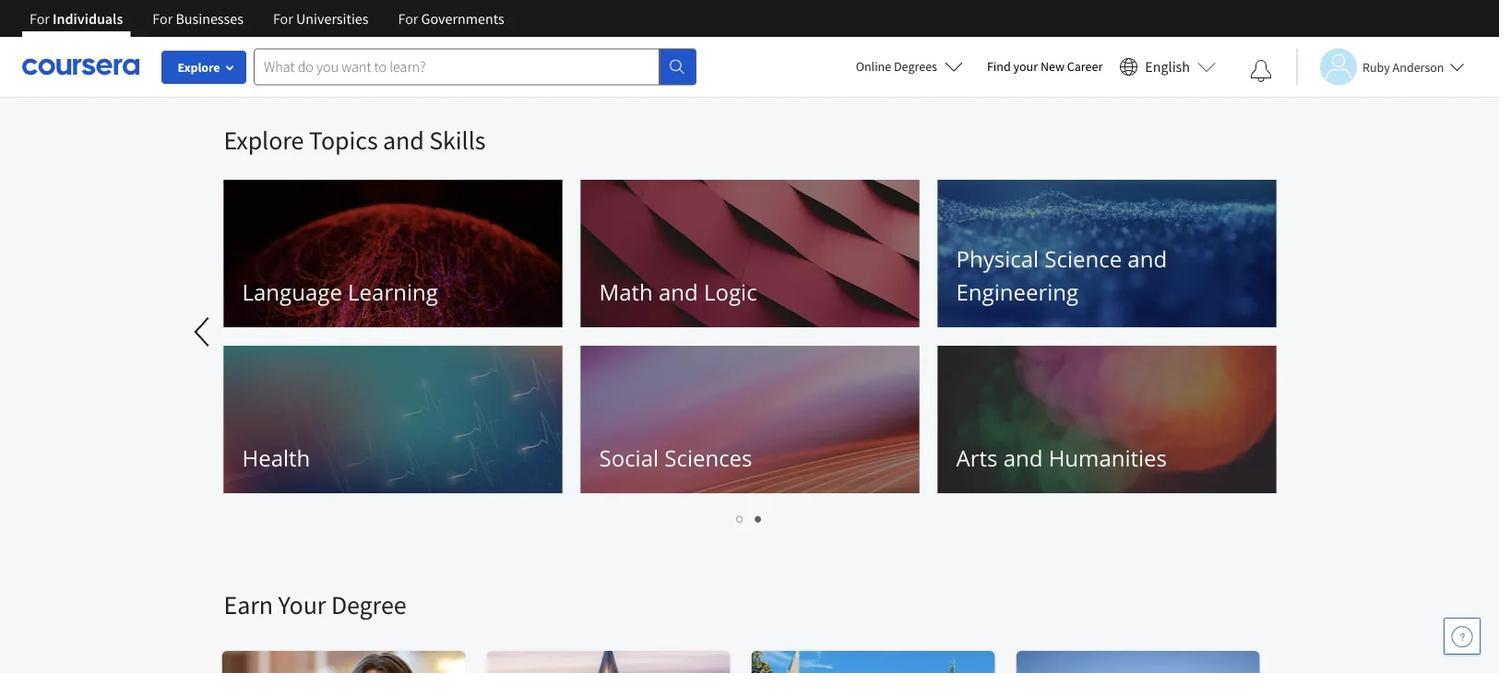 Task type: describe. For each thing, give the bounding box(es) containing it.
banner navigation
[[15, 0, 519, 37]]

arts
[[956, 443, 998, 473]]

for for universities
[[273, 9, 293, 28]]

language
[[242, 277, 342, 307]]

language learning link
[[224, 180, 562, 328]]

earn your degree
[[224, 589, 406, 621]]

previous slide image
[[181, 310, 226, 354]]

english button
[[1112, 37, 1223, 97]]

math and logic
[[599, 277, 757, 307]]

physical
[[956, 244, 1039, 274]]

for universities
[[273, 9, 369, 28]]

explore topics and skills carousel element
[[0, 98, 1286, 533]]

math and logic image
[[581, 180, 919, 328]]

online
[[856, 58, 892, 75]]

anderson
[[1393, 59, 1444, 75]]

find
[[987, 58, 1011, 75]]

individuals
[[53, 9, 123, 28]]

language learning image
[[224, 180, 562, 328]]

businesses
[[176, 9, 244, 28]]

ruby anderson button
[[1296, 48, 1465, 85]]

language learning
[[242, 277, 438, 307]]

online degrees
[[856, 58, 937, 75]]

math and logic link
[[581, 180, 919, 328]]

explore for explore topics and skills
[[224, 124, 304, 156]]

career
[[1067, 58, 1103, 75]]

explore topics and skills
[[224, 124, 486, 156]]

humanities
[[1049, 443, 1167, 473]]

for for governments
[[398, 9, 418, 28]]

for businesses
[[153, 9, 244, 28]]

and inside physical science and engineering
[[1128, 244, 1167, 274]]

online degrees button
[[841, 46, 978, 87]]

new
[[1041, 58, 1065, 75]]

your
[[278, 589, 326, 621]]

find your new career
[[987, 58, 1103, 75]]

for for businesses
[[153, 9, 173, 28]]

social sciences
[[599, 443, 752, 473]]

bachelor of arts in liberal studies degree by georgetown university, image
[[752, 651, 996, 674]]

physical science and engineering image
[[938, 180, 1277, 328]]

your
[[1014, 58, 1038, 75]]

and left logic on the top of page
[[659, 277, 698, 307]]

arts and humanities image
[[938, 346, 1277, 494]]

master of business administration (imba) degree by university of illinois at urbana-champaign, image
[[222, 651, 466, 674]]

governments
[[421, 9, 504, 28]]

learning
[[348, 277, 438, 307]]

coursera image
[[22, 52, 139, 81]]

health
[[242, 443, 310, 473]]



Task type: vqa. For each thing, say whether or not it's contained in the screenshot.
peers,
no



Task type: locate. For each thing, give the bounding box(es) containing it.
for for individuals
[[30, 9, 50, 28]]

earn
[[224, 589, 273, 621]]

for governments
[[398, 9, 504, 28]]

social sciences image
[[581, 346, 919, 494]]

arts and humanities link
[[938, 346, 1277, 494]]

for left the universities
[[273, 9, 293, 28]]

explore
[[178, 59, 220, 76], [224, 124, 304, 156]]

and right science
[[1128, 244, 1167, 274]]

topics
[[309, 124, 378, 156]]

list containing 1
[[224, 507, 1276, 529]]

0 vertical spatial explore
[[178, 59, 220, 76]]

find your new career link
[[978, 55, 1112, 78]]

earn your degree carousel element
[[215, 533, 1499, 674]]

skills
[[429, 124, 486, 156]]

list inside explore topics and skills carousel element
[[224, 507, 1276, 529]]

health image
[[224, 346, 562, 494]]

master of engineering in computer engineering degree by dartmouth college, image
[[1016, 651, 1261, 674]]

for
[[30, 9, 50, 28], [153, 9, 173, 28], [273, 9, 293, 28], [398, 9, 418, 28]]

physical science and engineering link
[[938, 180, 1277, 328]]

4 for from the left
[[398, 9, 418, 28]]

0 horizontal spatial explore
[[178, 59, 220, 76]]

2 for from the left
[[153, 9, 173, 28]]

and left 'skills' at left top
[[383, 124, 424, 156]]

social sciences link
[[581, 346, 919, 494]]

for individuals
[[30, 9, 123, 28]]

What do you want to learn? text field
[[254, 48, 660, 85]]

physical science and engineering
[[956, 244, 1167, 307]]

2
[[755, 509, 763, 527]]

social
[[599, 443, 659, 473]]

explore inside popup button
[[178, 59, 220, 76]]

health link
[[224, 346, 562, 494]]

1 horizontal spatial explore
[[224, 124, 304, 156]]

engineering
[[956, 277, 1079, 307]]

explore for explore
[[178, 59, 220, 76]]

degree
[[331, 589, 406, 621]]

sciences
[[665, 443, 752, 473]]

degrees
[[894, 58, 937, 75]]

1 vertical spatial explore
[[224, 124, 304, 156]]

math
[[599, 277, 653, 307]]

for left governments
[[398, 9, 418, 28]]

explore left topics
[[224, 124, 304, 156]]

2 button
[[750, 507, 768, 529]]

for left individuals
[[30, 9, 50, 28]]

ruby anderson
[[1363, 59, 1444, 75]]

explore button
[[161, 51, 246, 84]]

show notifications image
[[1250, 60, 1272, 82]]

science
[[1045, 244, 1122, 274]]

ruby
[[1363, 59, 1390, 75]]

3 for from the left
[[273, 9, 293, 28]]

1 button
[[731, 507, 750, 529]]

logic
[[704, 277, 757, 307]]

1 for from the left
[[30, 9, 50, 28]]

and right arts in the right bottom of the page
[[1004, 443, 1043, 473]]

1
[[737, 509, 744, 527]]

and
[[383, 124, 424, 156], [1128, 244, 1167, 274], [659, 277, 698, 307], [1004, 443, 1043, 473]]

None search field
[[254, 48, 697, 85]]

english
[[1145, 58, 1190, 76]]

for left businesses
[[153, 9, 173, 28]]

list
[[224, 507, 1276, 529]]

explore down for businesses
[[178, 59, 220, 76]]

universities
[[296, 9, 369, 28]]

help center image
[[1451, 626, 1474, 648]]

arts and humanities
[[956, 443, 1167, 473]]

master of advanced study in engineering degree by university of california, berkeley, image
[[487, 651, 731, 674]]



